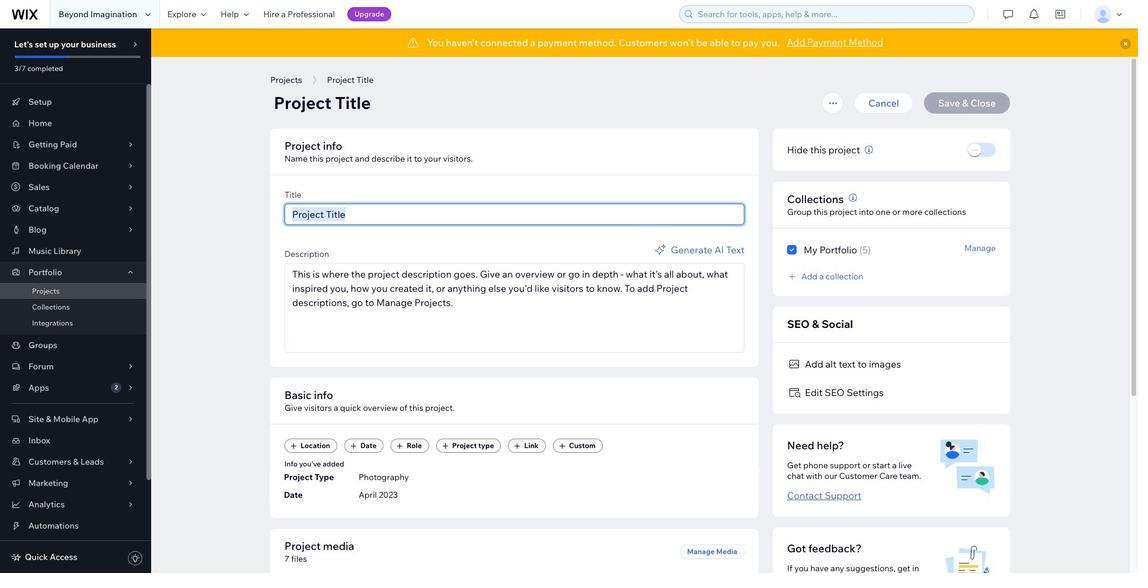 Task type: describe. For each thing, give the bounding box(es) containing it.
Search for tools, apps, help & more... field
[[694, 6, 971, 23]]



Task type: vqa. For each thing, say whether or not it's contained in the screenshot.
The Search All Settings field
no



Task type: locate. For each thing, give the bounding box(es) containing it.
None checkbox
[[787, 243, 996, 257]]

sidebar element
[[0, 28, 151, 574]]

alert
[[151, 28, 1138, 57]]

Give your project a title field
[[289, 205, 741, 225]]

Describe this project in as much detail as you want. text field
[[285, 264, 744, 353]]



